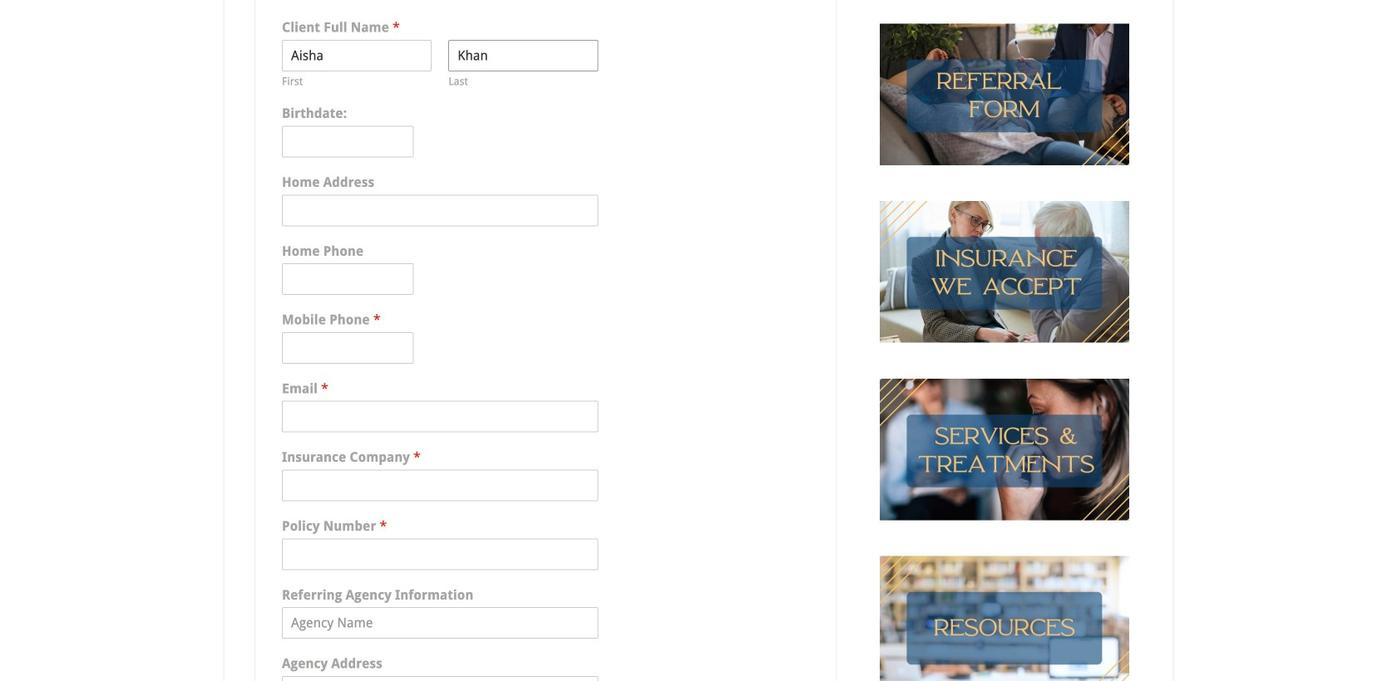 Task type: locate. For each thing, give the bounding box(es) containing it.
None email field
[[282, 401, 598, 433]]

None text field
[[282, 40, 432, 71], [448, 40, 598, 71], [282, 195, 598, 226], [282, 264, 414, 295], [282, 539, 598, 571], [282, 40, 432, 71], [448, 40, 598, 71], [282, 195, 598, 226], [282, 264, 414, 295], [282, 539, 598, 571]]

None number field
[[282, 126, 414, 158]]

None text field
[[282, 333, 414, 364], [282, 470, 598, 502], [282, 677, 598, 682], [282, 333, 414, 364], [282, 470, 598, 502], [282, 677, 598, 682]]



Task type: describe. For each thing, give the bounding box(es) containing it.
Agency Name text field
[[282, 608, 598, 640]]



